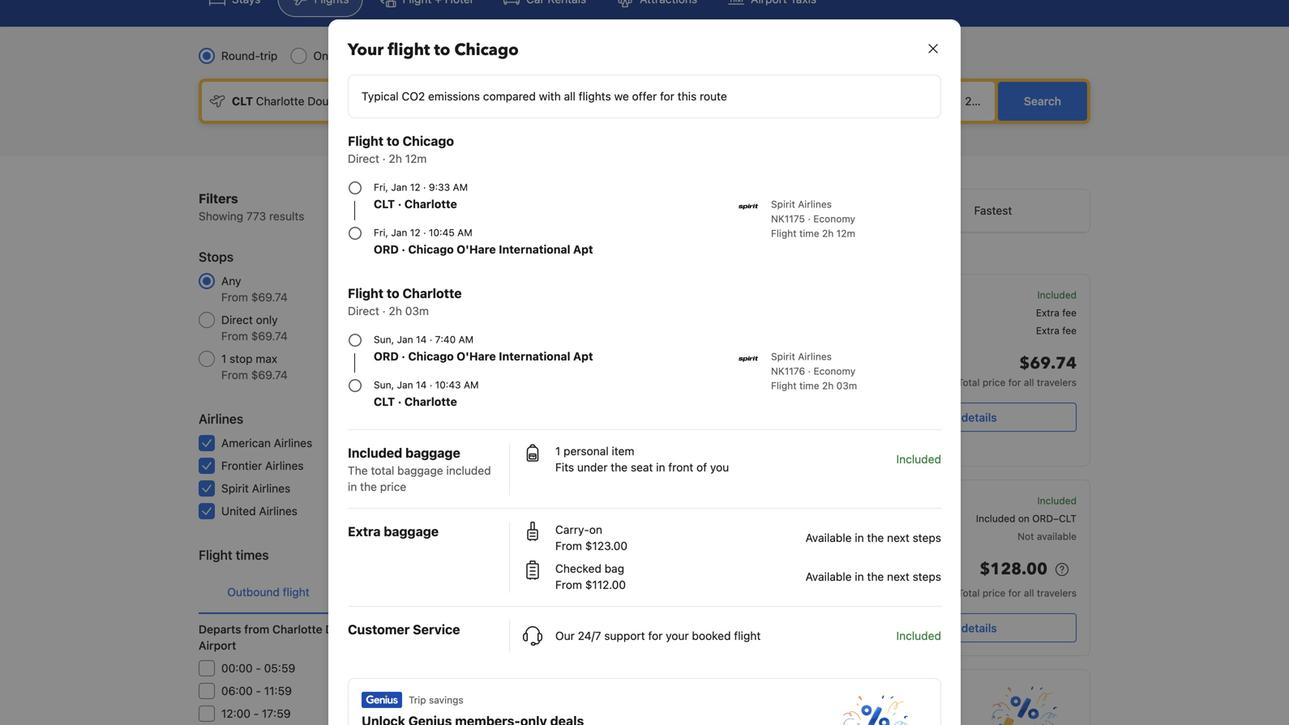Task type: locate. For each thing, give the bounding box(es) containing it.
airlines up 24/7 on the left bottom of page
[[570, 615, 604, 627]]

available for from $123.00
[[806, 531, 852, 545]]

international inside departs from charlotte douglas international airport
[[372, 623, 440, 636]]

spirit up the nk1176
[[771, 351, 795, 362]]

4:44 pm ord . jan 14
[[569, 570, 628, 600]]

4:44
[[569, 570, 599, 585]]

0 horizontal spatial 9:33
[[429, 182, 450, 193]]

charlotte down 10:43
[[404, 395, 457, 409]]

1 vertical spatial details
[[961, 622, 997, 635]]

from inside checked bag from $112.00
[[555, 579, 582, 592]]

in down the
[[348, 480, 357, 494]]

03m
[[405, 304, 429, 318], [836, 380, 857, 392]]

1 vertical spatial 03m
[[836, 380, 857, 392]]

0 vertical spatial price
[[983, 377, 1006, 388]]

0 vertical spatial view
[[932, 411, 958, 424]]

charlotte down flight to chicago direct · 2h 12m
[[404, 197, 457, 211]]

spirit up "nk1175"
[[771, 199, 795, 210]]

o'hare for fri, jan 12 · 10:45 am ord · chicago o'hare international apt
[[457, 243, 496, 256]]

1 vertical spatial flight
[[283, 586, 310, 599]]

not
[[1018, 531, 1034, 542]]

airlines right "united"
[[259, 505, 298, 518]]

genius
[[571, 705, 614, 720]]

time down cheapest
[[799, 228, 819, 239]]

0 vertical spatial apt
[[573, 243, 593, 256]]

flight right your
[[388, 39, 430, 61]]

change
[[563, 248, 596, 259]]

0 vertical spatial -
[[256, 662, 261, 675]]

2 pm from the left
[[806, 570, 826, 585]]

spirit airlines image left the nk1176
[[739, 349, 758, 369]]

1 apt from the top
[[573, 243, 593, 256]]

available down 10:45 am
[[806, 531, 852, 545]]

apt for sun, jan 14 · 7:40 am ord · chicago o'hare international apt
[[573, 350, 593, 363]]

1 horizontal spatial 10:45
[[766, 496, 802, 511]]

1 vertical spatial o'hare
[[457, 350, 496, 363]]

ord inside fri, jan 12 · 10:45 am ord · chicago o'hare international apt
[[374, 243, 399, 256]]

from for direct only
[[221, 330, 248, 343]]

checked up $128.00 'region'
[[872, 531, 912, 542]]

o'hare left prices
[[457, 243, 496, 256]]

0 horizontal spatial on
[[589, 523, 602, 537]]

flights
[[579, 90, 611, 103]]

03m inside spirit airlines nk1176 · economy flight time 2h 03m
[[836, 380, 857, 392]]

0 vertical spatial sun,
[[374, 334, 394, 345]]

your
[[348, 39, 384, 61]]

fri, down "fri, jan 12 · 9:33 am clt · charlotte"
[[374, 227, 388, 238]]

way
[[340, 49, 360, 62]]

12m
[[405, 152, 427, 165], [836, 228, 855, 239]]

ord left .
[[569, 589, 590, 600]]

frontier airlines
[[221, 459, 304, 473]]

1 next from the top
[[887, 531, 910, 545]]

jan down flight to chicago direct · 2h 12m
[[391, 182, 407, 193]]

spirit airlines image for charlotte
[[739, 349, 758, 369]]

jan 12 up the nk1176
[[797, 340, 826, 351]]

airlines down carry-
[[551, 542, 585, 553]]

international for sun, jan 14 · 7:40 am ord · chicago o'hare international apt
[[499, 350, 570, 363]]

2 extra fee from the top
[[1036, 325, 1077, 336]]

2 view details button from the top
[[853, 614, 1077, 643]]

details down the total price for all travelers on the right
[[961, 622, 997, 635]]

14 left 7:40
[[416, 334, 427, 345]]

to inside flight to charlotte direct · 2h 03m
[[387, 286, 399, 301]]

0 vertical spatial spirit airlines image
[[739, 197, 758, 216]]

direct inside flight to charlotte direct · 2h 03m
[[348, 304, 379, 318]]

pm right the 4:44
[[602, 570, 622, 585]]

2 apt from the top
[[573, 350, 593, 363]]

details for 9:33 am
[[961, 622, 997, 635]]

1 vertical spatial checked
[[555, 562, 602, 576]]

price inside included baggage the total baggage included in the price
[[380, 480, 406, 494]]

1 vertical spatial to
[[387, 133, 399, 149]]

2 vertical spatial economy
[[814, 366, 856, 377]]

pm right '7:39'
[[806, 570, 826, 585]]

sun, left 10:43
[[374, 379, 394, 391]]

bag up $112.00
[[605, 562, 624, 576]]

flight for your
[[388, 39, 430, 61]]

12
[[410, 182, 420, 193], [410, 227, 420, 238], [816, 340, 826, 351], [614, 515, 625, 526]]

1 vertical spatial 773
[[458, 352, 478, 366]]

1 horizontal spatial pm
[[806, 570, 826, 585]]

next for from $112.00
[[887, 570, 910, 584]]

unlock
[[524, 705, 568, 720]]

charlotte right from
[[272, 623, 322, 636]]

1 horizontal spatial bag
[[915, 531, 932, 542]]

flight to chicago direct · 2h 12m
[[348, 133, 454, 165]]

$69.74 inside 1 stop max from $69.74
[[251, 369, 288, 382]]

- right 00:00
[[256, 662, 261, 675]]

2h inside flight to charlotte direct · 2h 03m
[[389, 304, 402, 318]]

from down stop
[[221, 369, 248, 382]]

time
[[799, 228, 819, 239], [799, 380, 819, 392]]

1 for 1 stop max from $69.74
[[221, 352, 226, 366]]

time down the nk1176
[[799, 380, 819, 392]]

12 inside "fri, jan 12 · 9:33 am clt · charlotte"
[[410, 182, 420, 193]]

12:00
[[221, 707, 251, 721]]

flight
[[348, 133, 384, 149], [771, 228, 797, 239], [348, 286, 384, 301], [771, 380, 797, 392], [199, 548, 232, 563]]

time for charlotte
[[799, 380, 819, 392]]

from for checked bag
[[555, 579, 582, 592]]

1 vertical spatial fee
[[1062, 325, 1077, 336]]

1 vertical spatial -
[[256, 685, 261, 698]]

chicago inside sun, jan 14 · 7:40 am ord · chicago o'hare international apt
[[408, 350, 454, 363]]

00:00 - 05:59
[[221, 662, 295, 675]]

direct inside flight to chicago direct · 2h 12m
[[348, 152, 379, 165]]

spirit airlines image left "nk1175"
[[739, 197, 758, 216]]

14 inside sun, jan 14 · 10:43 am clt · charlotte
[[416, 379, 427, 391]]

1 steps from the top
[[913, 531, 941, 545]]

1 vertical spatial economy
[[813, 213, 855, 225]]

1 vertical spatial 12m
[[836, 228, 855, 239]]

14 for charlotte
[[416, 379, 427, 391]]

1 vertical spatial 10:45
[[766, 496, 802, 511]]

0 vertical spatial extra fee
[[1036, 307, 1077, 319]]

0 vertical spatial american
[[221, 437, 271, 450]]

checked
[[872, 531, 912, 542], [555, 562, 602, 576]]

charlotte inside departs from charlotte douglas international airport
[[272, 623, 322, 636]]

0 horizontal spatial 10:45
[[429, 227, 455, 238]]

· inside spirit airlines nk1176 · economy flight time 2h 03m
[[808, 366, 811, 377]]

pm
[[602, 570, 622, 585], [806, 570, 826, 585]]

0 vertical spatial travelers
[[1037, 377, 1077, 388]]

2 spirit airlines image from the top
[[739, 349, 758, 369]]

on
[[1018, 513, 1030, 525], [589, 523, 602, 537]]

1 spirit airlines image from the top
[[739, 197, 758, 216]]

on for included
[[1018, 513, 1030, 525]]

only left the 'deals'
[[683, 705, 709, 720]]

0 vertical spatial flight
[[388, 39, 430, 61]]

am down "fri, jan 12 · 9:33 am clt · charlotte"
[[457, 227, 472, 238]]

sun, for clt
[[374, 379, 394, 391]]

chicago inside flight to chicago direct · 2h 12m
[[403, 133, 454, 149]]

all inside your flight to chicago dialog
[[564, 90, 576, 103]]

extra
[[1036, 307, 1060, 319], [1036, 325, 1060, 336], [348, 524, 381, 540]]

your
[[666, 630, 689, 643]]

2 available in the next steps from the top
[[806, 570, 941, 584]]

airlines up fits
[[551, 440, 585, 452]]

1 up fits
[[555, 445, 561, 458]]

economy inside spirit airlines nk1175 · economy flight time 2h 12m
[[813, 213, 855, 225]]

12m inside spirit airlines nk1175 · economy flight time 2h 12m
[[836, 228, 855, 239]]

14 inside sun, jan 14 · 7:40 am ord · chicago o'hare international apt
[[416, 334, 427, 345]]

spirit airlines down carry-
[[524, 542, 585, 553]]

next
[[887, 531, 910, 545], [887, 570, 910, 584]]

pm inside the 4:44 pm ord . jan 14
[[602, 570, 622, 585]]

from up stop
[[221, 330, 248, 343]]

0 vertical spatial 12m
[[405, 152, 427, 165]]

spirit airlines image
[[739, 197, 758, 216], [739, 349, 758, 369]]

sun, jan 14 · 7:40 am ord · chicago o'hare international apt
[[374, 334, 593, 363]]

0 vertical spatial american airlines
[[221, 437, 312, 450]]

view details for clt
[[932, 411, 997, 424]]

charlotte up 7:40
[[403, 286, 462, 301]]

1 left stop
[[221, 352, 226, 366]]

chicago right the city
[[454, 39, 519, 61]]

only inside direct only from $69.74
[[256, 313, 278, 327]]

view
[[932, 411, 958, 424], [932, 622, 958, 635]]

0 vertical spatial fee
[[1062, 307, 1077, 319]]

ord up sun, jan 14 · 10:43 am clt · charlotte at the left
[[374, 350, 399, 363]]

$112.00
[[585, 579, 626, 592]]

to inside flight to chicago direct · 2h 12m
[[387, 133, 399, 149]]

o'hare up 10:43
[[457, 350, 496, 363]]

sun, inside sun, jan 14 · 10:43 am clt · charlotte
[[374, 379, 394, 391]]

spirit up "united"
[[221, 482, 249, 495]]

international inside fri, jan 12 · 10:45 am ord · chicago o'hare international apt
[[499, 243, 570, 256]]

o'hare inside sun, jan 14 · 7:40 am ord · chicago o'hare international apt
[[457, 350, 496, 363]]

our 24/7 support for your booked flight
[[555, 630, 761, 643]]

flight times
[[199, 548, 269, 563]]

available
[[1037, 531, 1077, 542]]

1 vertical spatial fri,
[[374, 227, 388, 238]]

2 vertical spatial 14
[[617, 589, 628, 600]]

1 sun, from the top
[[374, 334, 394, 345]]

1 vertical spatial time
[[799, 380, 819, 392]]

round-
[[221, 49, 260, 62]]

1 vertical spatial 9:33
[[569, 496, 599, 511]]

next for from $123.00
[[887, 531, 910, 545]]

flight right outbound
[[283, 586, 310, 599]]

charlotte inside "fri, jan 12 · 9:33 am clt · charlotte"
[[404, 197, 457, 211]]

chicago
[[454, 39, 519, 61], [403, 133, 454, 149], [408, 243, 454, 256], [408, 350, 454, 363]]

bag for checked bag from $112.00
[[605, 562, 624, 576]]

view details down $128.00 'region'
[[932, 622, 997, 635]]

am for sun, jan 14 · 10:43 am clt · charlotte
[[464, 379, 479, 391]]

0 vertical spatial baggage
[[405, 446, 460, 461]]

spirit
[[771, 199, 795, 210], [771, 351, 795, 362], [524, 440, 548, 452], [221, 482, 249, 495], [524, 542, 548, 553]]

2 horizontal spatial flight
[[734, 630, 761, 643]]

from down carry-
[[555, 540, 582, 553]]

spirit airlines image for chicago
[[739, 197, 758, 216]]

1 view from the top
[[932, 411, 958, 424]]

flight
[[388, 39, 430, 61], [283, 586, 310, 599], [734, 630, 761, 643]]

economy inside spirit airlines nk1176 · economy flight time 2h 03m
[[814, 366, 856, 377]]

with
[[539, 90, 561, 103]]

direct for flight to chicago
[[348, 152, 379, 165]]

2 vertical spatial price
[[983, 588, 1006, 599]]

bag inside checked bag from $112.00
[[605, 562, 624, 576]]

ord
[[374, 243, 399, 256], [767, 340, 788, 351], [374, 350, 399, 363], [569, 589, 590, 600]]

fri,
[[374, 182, 388, 193], [374, 227, 388, 238]]

spirit inside spirit airlines nk1175 · economy flight time 2h 12m
[[771, 199, 795, 210]]

on inside "carry-on from $123.00"
[[589, 523, 602, 537]]

2 details from the top
[[961, 622, 997, 635]]

1 for 1 personal item fits under the seat in front of you
[[555, 445, 561, 458]]

available right '7:39'
[[806, 570, 852, 584]]

1 horizontal spatial only
[[683, 705, 709, 720]]

on up not
[[1018, 513, 1030, 525]]

12:00 - 17:59
[[221, 707, 291, 721]]

baggage up included at the left
[[405, 446, 460, 461]]

7:40
[[435, 334, 456, 345]]

- left 17:59
[[254, 707, 259, 721]]

total
[[371, 464, 394, 478]]

from down any at the left
[[221, 291, 248, 304]]

trip
[[409, 695, 426, 706]]

1 vertical spatial baggage
[[397, 464, 443, 478]]

members-
[[617, 705, 683, 720]]

0 horizontal spatial jan 12
[[595, 515, 625, 526]]

price inside $69.74 total price for all travelers
[[983, 377, 1006, 388]]

- left "11:59"
[[256, 685, 261, 698]]

1 inside the 1 personal item fits under the seat in front of you
[[555, 445, 561, 458]]

9:33 up carry-
[[569, 496, 599, 511]]

0 vertical spatial only
[[256, 313, 278, 327]]

prices
[[510, 248, 538, 259]]

in right 7:39 pm
[[855, 570, 864, 584]]

from inside "carry-on from $123.00"
[[555, 540, 582, 553]]

departs from charlotte douglas international airport
[[199, 623, 440, 653]]

on up $123.00
[[589, 523, 602, 537]]

jan down 9:33 am
[[595, 515, 612, 526]]

· inside spirit airlines nk1175 · economy flight time 2h 12m
[[808, 213, 811, 225]]

1 fri, from the top
[[374, 182, 388, 193]]

0 horizontal spatial 03m
[[405, 304, 429, 318]]

0 vertical spatial total
[[958, 377, 980, 388]]

- for 12:00
[[254, 707, 259, 721]]

2 steps from the top
[[913, 570, 941, 584]]

0 vertical spatial 10:45
[[429, 227, 455, 238]]

0 vertical spatial checked
[[872, 531, 912, 542]]

0 horizontal spatial pm
[[602, 570, 622, 585]]

view details button
[[853, 403, 1077, 432], [853, 614, 1077, 643]]

in right seat
[[656, 461, 665, 474]]

1 time from the top
[[799, 228, 819, 239]]

1 vertical spatial travelers
[[1037, 588, 1077, 599]]

am right 10:43
[[464, 379, 479, 391]]

773 inside filters showing 773 results
[[246, 210, 266, 223]]

1 vertical spatial american
[[524, 615, 567, 627]]

are
[[635, 248, 649, 259]]

1 vertical spatial apt
[[573, 350, 593, 363]]

2 vertical spatial -
[[254, 707, 259, 721]]

1 vertical spatial bag
[[605, 562, 624, 576]]

time inside spirit airlines nk1176 · economy flight time 2h 03m
[[799, 380, 819, 392]]

your flight to chicago
[[348, 39, 519, 61]]

am
[[453, 182, 468, 193], [457, 227, 472, 238], [459, 334, 474, 345], [464, 379, 479, 391], [602, 496, 623, 511], [805, 496, 826, 511]]

am inside fri, jan 12 · 10:45 am ord · chicago o'hare international apt
[[457, 227, 472, 238]]

jan inside sun, jan 14 · 7:40 am ord · chicago o'hare international apt
[[397, 334, 413, 345]]

1 vertical spatial view details button
[[853, 614, 1077, 643]]

0 vertical spatial steps
[[913, 531, 941, 545]]

0 vertical spatial next
[[887, 531, 910, 545]]

1 travelers from the top
[[1037, 377, 1077, 388]]

round-trip
[[221, 49, 278, 62]]

airlines up frontier
[[199, 411, 243, 427]]

14 right .
[[617, 589, 628, 600]]

1 view details button from the top
[[853, 403, 1077, 432]]

direct for flight to charlotte
[[348, 304, 379, 318]]

2 sun, from the top
[[374, 379, 394, 391]]

tab list
[[511, 190, 1090, 234]]

2 vertical spatial baggage
[[384, 524, 439, 540]]

checked inside checked bag from $112.00
[[555, 562, 602, 576]]

jan left 10:43
[[397, 379, 413, 391]]

airlines up frontier airlines
[[274, 437, 312, 450]]

to
[[434, 39, 450, 61], [387, 133, 399, 149], [387, 286, 399, 301]]

am inside sun, jan 14 · 10:43 am clt · charlotte
[[464, 379, 479, 391]]

baggage right total
[[397, 464, 443, 478]]

spirit inside spirit airlines nk1176 · economy flight time 2h 03m
[[771, 351, 795, 362]]

charlotte inside sun, jan 14 · 10:43 am clt · charlotte
[[404, 395, 457, 409]]

1 vertical spatial view details
[[932, 622, 997, 635]]

time inside spirit airlines nk1175 · economy flight time 2h 12m
[[799, 228, 819, 239]]

airlines up "nk1175"
[[798, 199, 832, 210]]

2 fri, from the top
[[374, 227, 388, 238]]

extra baggage
[[348, 524, 439, 540]]

12 inside fri, jan 12 · 10:45 am ord · chicago o'hare international apt
[[410, 227, 420, 238]]

0 vertical spatial 1
[[221, 352, 226, 366]]

14
[[416, 334, 427, 345], [416, 379, 427, 391], [617, 589, 628, 600]]

chicago down co2
[[403, 133, 454, 149]]

14 for chicago
[[416, 334, 427, 345]]

1 available from the top
[[806, 531, 852, 545]]

international inside sun, jan 14 · 7:40 am ord · chicago o'hare international apt
[[499, 350, 570, 363]]

american up frontier
[[221, 437, 271, 450]]

1 vertical spatial spirit airlines image
[[739, 349, 758, 369]]

0 horizontal spatial 12m
[[405, 152, 427, 165]]

economy right "nk1175"
[[813, 213, 855, 225]]

1 horizontal spatial jan 12
[[797, 340, 826, 351]]

2 time from the top
[[799, 380, 819, 392]]

2 next from the top
[[887, 570, 910, 584]]

1 vertical spatial price
[[380, 480, 406, 494]]

ord up flight to charlotte direct · 2h 03m
[[374, 243, 399, 256]]

0 horizontal spatial 773
[[246, 210, 266, 223]]

airlines down frontier airlines
[[252, 482, 290, 495]]

checked up .
[[555, 562, 602, 576]]

jan down "fri, jan 12 · 9:33 am clt · charlotte"
[[391, 227, 407, 238]]

0 horizontal spatial 1
[[221, 352, 226, 366]]

next up $128.00 'region'
[[887, 531, 910, 545]]

chicago inside fri, jan 12 · 10:45 am ord · chicago o'hare international apt
[[408, 243, 454, 256]]

steps for $123.00
[[913, 531, 941, 545]]

details
[[961, 411, 997, 424], [961, 622, 997, 635]]

spirit airlines up united airlines
[[221, 482, 290, 495]]

not available
[[1018, 531, 1077, 542]]

steps down checked bag
[[913, 570, 941, 584]]

0 vertical spatial fri,
[[374, 182, 388, 193]]

05:59
[[264, 662, 295, 675]]

nk1175
[[771, 213, 805, 225]]

frontier
[[221, 459, 262, 473]]

one-way
[[313, 49, 360, 62]]

1 pm from the left
[[602, 570, 622, 585]]

2 o'hare from the top
[[457, 350, 496, 363]]

baggage for included
[[405, 446, 460, 461]]

1 view details from the top
[[932, 411, 997, 424]]

outbound flight tab list
[[199, 572, 478, 615]]

1 vertical spatial jan 12
[[595, 515, 625, 526]]

1 inside 1 stop max from $69.74
[[221, 352, 226, 366]]

from inside direct only from $69.74
[[221, 330, 248, 343]]

checked for checked bag
[[872, 531, 912, 542]]

1 vertical spatial international
[[499, 350, 570, 363]]

in inside included baggage the total baggage included in the price
[[348, 480, 357, 494]]

chicago down 7:40
[[408, 350, 454, 363]]

773 up 10:43
[[458, 352, 478, 366]]

1 vertical spatial available
[[806, 570, 852, 584]]

2 vertical spatial to
[[387, 286, 399, 301]]

included on ord–clt
[[976, 513, 1077, 525]]

time for chicago
[[799, 228, 819, 239]]

airlines up the nk1176
[[798, 351, 832, 362]]

spirit airlines
[[524, 440, 585, 452], [221, 482, 290, 495], [524, 542, 585, 553]]

0 vertical spatial 14
[[416, 334, 427, 345]]

1 vertical spatial available in the next steps
[[806, 570, 941, 584]]

pm for 4:44
[[602, 570, 622, 585]]

am inside "fri, jan 12 · 9:33 am clt · charlotte"
[[453, 182, 468, 193]]

available
[[806, 531, 852, 545], [806, 570, 852, 584]]

0 horizontal spatial bag
[[605, 562, 624, 576]]

sun, down flight to charlotte direct · 2h 03m
[[374, 334, 394, 345]]

front
[[668, 461, 693, 474]]

view details button down $69.74 total price for all travelers
[[853, 403, 1077, 432]]

2 vertical spatial extra
[[348, 524, 381, 540]]

1 horizontal spatial 12m
[[836, 228, 855, 239]]

2 view details from the top
[[932, 622, 997, 635]]

apt inside sun, jan 14 · 7:40 am ord · chicago o'hare international apt
[[573, 350, 593, 363]]

your flight to chicago dialog
[[309, 0, 980, 726]]

economy for flight to chicago
[[813, 213, 855, 225]]

0 vertical spatial available in the next steps
[[806, 531, 941, 545]]

1 vertical spatial view
[[932, 622, 958, 635]]

bag up $128.00 'region'
[[915, 531, 932, 542]]

ord–clt
[[1032, 513, 1077, 525]]

o'hare inside fri, jan 12 · 10:45 am ord · chicago o'hare international apt
[[457, 243, 496, 256]]

2 travelers from the top
[[1037, 588, 1077, 599]]

1 vertical spatial only
[[683, 705, 709, 720]]

genius image
[[986, 687, 1057, 726], [362, 692, 402, 709], [362, 692, 402, 709], [837, 696, 908, 726]]

compared
[[483, 90, 536, 103]]

spirit airlines nk1175 · economy flight time 2h 12m
[[771, 199, 855, 239]]

jan 12 for clt
[[595, 515, 625, 526]]

9:33 down flight to chicago direct · 2h 12m
[[429, 182, 450, 193]]

fri, inside "fri, jan 12 · 9:33 am clt · charlotte"
[[374, 182, 388, 193]]

sun, inside sun, jan 14 · 7:40 am ord · chicago o'hare international apt
[[374, 334, 394, 345]]

fri, down flight to chicago direct · 2h 12m
[[374, 182, 388, 193]]

am right 7:40
[[459, 334, 474, 345]]

bag for checked bag
[[915, 531, 932, 542]]

1 vertical spatial 14
[[416, 379, 427, 391]]

1 horizontal spatial 9:33
[[569, 496, 599, 511]]

1 available in the next steps from the top
[[806, 531, 941, 545]]

view details button down $128.00 'region'
[[853, 614, 1077, 643]]

1 horizontal spatial on
[[1018, 513, 1030, 525]]

14 left 10:43
[[416, 379, 427, 391]]

from
[[221, 291, 248, 304], [221, 330, 248, 343], [221, 369, 248, 382], [555, 540, 582, 553], [555, 579, 582, 592]]

9:33 inside "fri, jan 12 · 9:33 am clt · charlotte"
[[429, 182, 450, 193]]

2 view from the top
[[932, 622, 958, 635]]

spirit airlines up fits
[[524, 440, 585, 452]]

06:00 - 11:59
[[221, 685, 292, 698]]

2 available from the top
[[806, 570, 852, 584]]

fri, for clt
[[374, 182, 388, 193]]

direct
[[348, 152, 379, 165], [348, 304, 379, 318], [221, 313, 253, 327]]

this
[[678, 90, 697, 103]]

economy right the nk1176
[[814, 366, 856, 377]]

apt inside fri, jan 12 · 10:45 am ord · chicago o'hare international apt
[[573, 243, 593, 256]]

typical
[[362, 90, 399, 103]]

0 vertical spatial view details button
[[853, 403, 1077, 432]]

am for fri, jan 12 · 9:33 am clt · charlotte
[[453, 182, 468, 193]]

support
[[604, 630, 645, 643]]

american airlines up frontier airlines
[[221, 437, 312, 450]]

9:33 am
[[569, 496, 623, 511]]

0 vertical spatial time
[[799, 228, 819, 239]]

jan right .
[[598, 589, 615, 600]]

baggage down included baggage the total baggage included in the price on the bottom left of the page
[[384, 524, 439, 540]]

0 vertical spatial o'hare
[[457, 243, 496, 256]]

details for clt
[[961, 411, 997, 424]]

included
[[1037, 289, 1077, 301], [348, 446, 402, 461], [896, 453, 941, 466], [1037, 495, 1077, 507], [976, 513, 1015, 525], [896, 630, 941, 643]]

10:45 up '7:39'
[[766, 496, 802, 511]]

0 vertical spatial 9:33
[[429, 182, 450, 193]]

next down checked bag
[[887, 570, 910, 584]]

only down any from $69.74
[[256, 313, 278, 327]]

10:45 down "fri, jan 12 · 9:33 am clt · charlotte"
[[429, 227, 455, 238]]

available in the next steps for $112.00
[[806, 570, 941, 584]]

international for fri, jan 12 · 10:45 am ord · chicago o'hare international apt
[[499, 243, 570, 256]]

fri, inside fri, jan 12 · 10:45 am ord · chicago o'hare international apt
[[374, 227, 388, 238]]

1 total from the top
[[958, 377, 980, 388]]

checked for checked bag from $112.00
[[555, 562, 602, 576]]

1 o'hare from the top
[[457, 243, 496, 256]]

customer service
[[348, 622, 460, 638]]

steps up $128.00 'region'
[[913, 531, 941, 545]]

travelers
[[1037, 377, 1077, 388], [1037, 588, 1077, 599]]

apt
[[573, 243, 593, 256], [573, 350, 593, 363]]

flight right booked
[[734, 630, 761, 643]]

am inside sun, jan 14 · 7:40 am ord · chicago o'hare international apt
[[459, 334, 474, 345]]

flight inside flight to charlotte direct · 2h 03m
[[348, 286, 384, 301]]

charlotte
[[404, 197, 457, 211], [403, 286, 462, 301], [404, 395, 457, 409], [272, 623, 322, 636]]

the
[[348, 464, 368, 478]]

$69.74
[[251, 291, 288, 304], [251, 330, 288, 343], [1020, 353, 1077, 375], [251, 369, 288, 382]]

extra inside your flight to chicago dialog
[[348, 524, 381, 540]]

1 vertical spatial extra fee
[[1036, 325, 1077, 336]]

1 horizontal spatial 1
[[555, 445, 561, 458]]

from left .
[[555, 579, 582, 592]]

available for from $112.00
[[806, 570, 852, 584]]

jan inside sun, jan 14 · 10:43 am clt · charlotte
[[397, 379, 413, 391]]

flight inside flight to chicago direct · 2h 12m
[[348, 133, 384, 149]]

0 vertical spatial bag
[[915, 531, 932, 542]]

0 horizontal spatial flight
[[283, 586, 310, 599]]

flight inside button
[[283, 586, 310, 599]]

1 details from the top
[[961, 411, 997, 424]]



Task type: vqa. For each thing, say whether or not it's contained in the screenshot.
this
yes



Task type: describe. For each thing, give the bounding box(es) containing it.
emissions
[[428, 90, 480, 103]]

ord inside the 4:44 pm ord . jan 14
[[569, 589, 590, 600]]

1 vertical spatial american airlines
[[524, 615, 604, 627]]

fri, for ord
[[374, 227, 388, 238]]

airlines inside spirit airlines nk1175 · economy flight time 2h 12m
[[798, 199, 832, 210]]

flight for flight to chicago direct · 2h 12m
[[348, 133, 384, 149]]

flight for outbound
[[283, 586, 310, 599]]

fri, jan 12 · 10:45 am ord · chicago o'hare international apt
[[374, 227, 593, 256]]

city
[[427, 49, 446, 62]]

apt for fri, jan 12 · 10:45 am ord · chicago o'hare international apt
[[573, 243, 593, 256]]

fits
[[555, 461, 574, 474]]

jan 12 for ord
[[797, 340, 826, 351]]

clt inside sun, jan 14 · 10:43 am clt · charlotte
[[374, 395, 395, 409]]

$128.00
[[980, 559, 1048, 581]]

may
[[541, 248, 560, 259]]

· inside flight to charlotte direct · 2h 03m
[[382, 304, 386, 318]]

0 vertical spatial to
[[434, 39, 450, 61]]

steps for $112.00
[[913, 570, 941, 584]]

airlines right frontier
[[265, 459, 304, 473]]

travelers inside $69.74 total price for all travelers
[[1037, 377, 1077, 388]]

deals
[[712, 705, 746, 720]]

multi-
[[396, 49, 427, 62]]

max
[[256, 352, 277, 366]]

view details for 9:33 am
[[932, 622, 997, 635]]

from inside any from $69.74
[[221, 291, 248, 304]]

2 total from the top
[[958, 588, 980, 599]]

spirit airlines nk1176 · economy flight time 2h 03m
[[771, 351, 857, 392]]

in inside the 1 personal item fits under the seat in front of you
[[656, 461, 665, 474]]

- for 00:00
[[256, 662, 261, 675]]

pm for 7:39
[[806, 570, 826, 585]]

to for chicago
[[387, 133, 399, 149]]

included baggage the total baggage included in the price
[[348, 446, 491, 494]]

7:39
[[774, 570, 803, 585]]

on for carry-
[[589, 523, 602, 537]]

for inside $69.74 total price for all travelers
[[1008, 377, 1021, 388]]

outbound
[[227, 586, 280, 599]]

am up 7:39 pm
[[805, 496, 826, 511]]

booked
[[692, 630, 731, 643]]

ord up the nk1176
[[767, 340, 788, 351]]

1 extra fee from the top
[[1036, 307, 1077, 319]]

sun, jan 14 · 10:43 am clt · charlotte
[[374, 379, 479, 409]]

7:39 pm
[[774, 570, 826, 585]]

outbound flight button
[[199, 572, 338, 614]]

clt inside "fri, jan 12 · 9:33 am clt · charlotte"
[[374, 197, 395, 211]]

1 horizontal spatial american
[[524, 615, 567, 627]]

o'hare for sun, jan 14 · 7:40 am ord · chicago o'hare international apt
[[457, 350, 496, 363]]

savings
[[429, 695, 464, 706]]

$69.74 inside $69.74 total price for all travelers
[[1020, 353, 1077, 375]]

departs
[[199, 623, 241, 636]]

trip savings
[[409, 695, 464, 706]]

there
[[608, 248, 632, 259]]

available in the next steps for $123.00
[[806, 531, 941, 545]]

cheapest button
[[704, 190, 897, 232]]

flight inside spirit airlines nk1176 · economy flight time 2h 03m
[[771, 380, 797, 392]]

flight for flight to charlotte direct · 2h 03m
[[348, 286, 384, 301]]

jan up the nk1176
[[797, 340, 813, 351]]

of
[[697, 461, 707, 474]]

view details button for clt
[[853, 403, 1077, 432]]

$69.74 total price for all travelers
[[958, 353, 1077, 388]]

filters
[[199, 191, 238, 206]]

fastest button
[[897, 190, 1090, 232]]

checked bag from $112.00
[[555, 562, 626, 592]]

showing
[[199, 210, 243, 223]]

22
[[464, 459, 478, 473]]

in left checked bag
[[855, 531, 864, 545]]

checked bag
[[872, 531, 932, 542]]

all inside $69.74 total price for all travelers
[[1024, 377, 1034, 388]]

baggage for extra
[[384, 524, 439, 540]]

10:45 inside fri, jan 12 · 10:45 am ord · chicago o'hare international apt
[[429, 227, 455, 238]]

1 vertical spatial spirit airlines
[[221, 482, 290, 495]]

item
[[612, 445, 634, 458]]

10:43
[[435, 379, 461, 391]]

from for carry-on
[[555, 540, 582, 553]]

2 vertical spatial spirit airlines
[[524, 542, 585, 553]]

12m inside flight to chicago direct · 2h 12m
[[405, 152, 427, 165]]

2 vertical spatial flight
[[734, 630, 761, 643]]

fri, jan 12 · 9:33 am clt · charlotte
[[374, 182, 468, 211]]

flight for flight times
[[199, 548, 232, 563]]

direct only from $69.74
[[221, 313, 288, 343]]

$128.00 region
[[853, 557, 1077, 586]]

2h inside flight to chicago direct · 2h 12m
[[389, 152, 402, 165]]

309
[[456, 707, 478, 721]]

outbound flight
[[227, 586, 310, 599]]

0 vertical spatial economy
[[459, 49, 507, 62]]

1 horizontal spatial 773
[[458, 352, 478, 366]]

ord inside sun, jan 14 · 7:40 am ord · chicago o'hare international apt
[[374, 350, 399, 363]]

$123.00
[[585, 540, 628, 553]]

93
[[463, 505, 478, 518]]

sun, for ord
[[374, 334, 394, 345]]

14 inside the 4:44 pm ord . jan 14
[[617, 589, 628, 600]]

2 fee from the top
[[1062, 325, 1077, 336]]

from inside 1 stop max from $69.74
[[221, 369, 248, 382]]

view for clt
[[932, 411, 958, 424]]

jan inside the 4:44 pm ord . jan 14
[[598, 589, 615, 600]]

offer
[[632, 90, 657, 103]]

total price for all travelers
[[958, 588, 1077, 599]]

535
[[457, 437, 478, 450]]

direct inside direct only from $69.74
[[221, 313, 253, 327]]

1 vertical spatial extra
[[1036, 325, 1060, 336]]

0 vertical spatial extra
[[1036, 307, 1060, 319]]

view details button for 9:33 am
[[853, 614, 1077, 643]]

jan inside "fri, jan 12 · 9:33 am clt · charlotte"
[[391, 182, 407, 193]]

our
[[555, 630, 575, 643]]

search button
[[998, 82, 1087, 121]]

prices may change if there are
[[510, 248, 652, 259]]

2h inside spirit airlines nk1176 · economy flight time 2h 03m
[[822, 380, 834, 392]]

you
[[710, 461, 729, 474]]

seat
[[631, 461, 653, 474]]

to for charlotte
[[387, 286, 399, 301]]

flight to charlotte direct · 2h 03m
[[348, 286, 462, 318]]

$69.74 inside any from $69.74
[[251, 291, 288, 304]]

spirit left personal
[[524, 440, 548, 452]]

1 fee from the top
[[1062, 307, 1077, 319]]

am up "carry-on from $123.00"
[[602, 496, 623, 511]]

spirit left "carry-on from $123.00"
[[524, 542, 548, 553]]

2h inside spirit airlines nk1175 · economy flight time 2h 12m
[[822, 228, 834, 239]]

$69.74 inside direct only from $69.74
[[251, 330, 288, 343]]

times
[[236, 548, 269, 563]]

00:00
[[221, 662, 253, 675]]

0 vertical spatial spirit airlines
[[524, 440, 585, 452]]

united airlines
[[221, 505, 298, 518]]

view for 9:33 am
[[932, 622, 958, 635]]

fastest
[[974, 204, 1012, 217]]

tab list containing cheapest
[[511, 190, 1090, 234]]

included inside included baggage the total baggage included in the price
[[348, 446, 402, 461]]

am for fri, jan 12 · 10:45 am ord · chicago o'hare international apt
[[457, 227, 472, 238]]

0 horizontal spatial american airlines
[[221, 437, 312, 450]]

2 vertical spatial all
[[1024, 588, 1034, 599]]

0 horizontal spatial american
[[221, 437, 271, 450]]

included
[[446, 464, 491, 478]]

co2
[[402, 90, 425, 103]]

flight inside spirit airlines nk1175 · economy flight time 2h 12m
[[771, 228, 797, 239]]

douglas
[[325, 623, 369, 636]]

03m inside flight to charlotte direct · 2h 03m
[[405, 304, 429, 318]]

06:00
[[221, 685, 253, 698]]

24/7
[[578, 630, 601, 643]]

economy for flight to charlotte
[[814, 366, 856, 377]]

any
[[221, 274, 241, 288]]

jan inside fri, jan 12 · 10:45 am ord · chicago o'hare international apt
[[391, 227, 407, 238]]

10:45 am
[[766, 496, 826, 511]]

service
[[413, 622, 460, 638]]

total inside $69.74 total price for all travelers
[[958, 377, 980, 388]]

airlines inside spirit airlines nk1176 · economy flight time 2h 03m
[[798, 351, 832, 362]]

if
[[599, 248, 605, 259]]

we
[[614, 90, 629, 103]]

the inside the 1 personal item fits under the seat in front of you
[[611, 461, 628, 474]]

stops
[[199, 249, 234, 265]]

filters showing 773 results
[[199, 191, 304, 223]]

any from $69.74
[[221, 274, 288, 304]]

the inside included baggage the total baggage included in the price
[[360, 480, 377, 494]]

carry-
[[555, 523, 589, 537]]

charlotte inside flight to charlotte direct · 2h 03m
[[403, 286, 462, 301]]

- for 06:00
[[256, 685, 261, 698]]

results
[[269, 210, 304, 223]]

under
[[577, 461, 608, 474]]

.
[[593, 585, 596, 597]]

· inside flight to chicago direct · 2h 12m
[[382, 152, 386, 165]]

am for sun, jan 14 · 7:40 am ord · chicago o'hare international apt
[[459, 334, 474, 345]]



